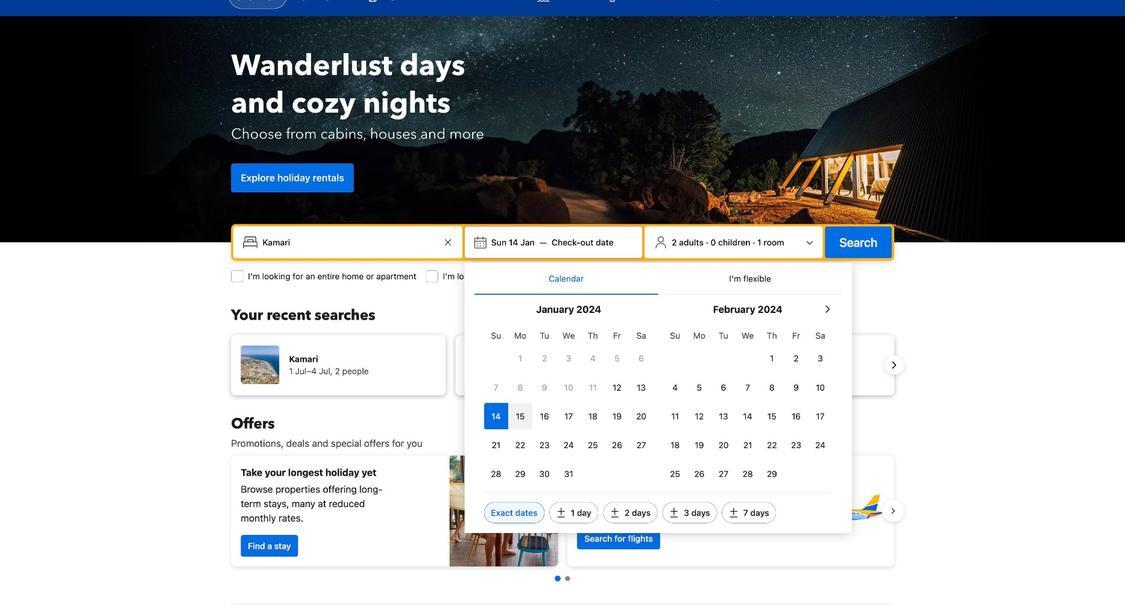 Task type: locate. For each thing, give the bounding box(es) containing it.
1 vertical spatial region
[[222, 451, 904, 571]]

13 January 2024 checkbox
[[629, 374, 654, 401]]

cell down 7 january 2024 checkbox
[[484, 401, 508, 430]]

25 January 2024 checkbox
[[581, 432, 605, 458]]

27 January 2024 checkbox
[[629, 432, 654, 458]]

grid
[[484, 324, 654, 487], [663, 324, 833, 487]]

17 February 2024 checkbox
[[808, 403, 833, 430]]

18 February 2024 checkbox
[[663, 432, 687, 458]]

23 January 2024 checkbox
[[532, 432, 557, 458]]

9 January 2024 checkbox
[[532, 374, 557, 401]]

22 February 2024 checkbox
[[760, 432, 784, 458]]

cell
[[484, 401, 508, 430], [508, 401, 532, 430]]

2 February 2024 checkbox
[[784, 345, 808, 372]]

4 February 2024 checkbox
[[663, 374, 687, 401]]

23 February 2024 checkbox
[[784, 432, 808, 458]]

17 January 2024 checkbox
[[557, 403, 581, 430]]

26 January 2024 checkbox
[[605, 432, 629, 458]]

progress bar
[[555, 576, 570, 582]]

1 cell from the left
[[484, 401, 508, 430]]

0 vertical spatial region
[[222, 330, 904, 400]]

12 January 2024 checkbox
[[605, 374, 629, 401]]

26 February 2024 checkbox
[[687, 461, 712, 487]]

14 January 2024 checkbox
[[484, 403, 508, 430]]

16 January 2024 checkbox
[[532, 403, 557, 430]]

cell down 8 january 2024 "option"
[[508, 401, 532, 430]]

10 January 2024 checkbox
[[557, 374, 581, 401]]

1 February 2024 checkbox
[[760, 345, 784, 372]]

19 January 2024 checkbox
[[605, 403, 629, 430]]

16 February 2024 checkbox
[[784, 403, 808, 430]]

tab list
[[474, 263, 842, 295]]

1 horizontal spatial grid
[[663, 324, 833, 487]]

0 horizontal spatial grid
[[484, 324, 654, 487]]

9 February 2024 checkbox
[[784, 374, 808, 401]]

31 January 2024 checkbox
[[557, 461, 581, 487]]

28 January 2024 checkbox
[[484, 461, 508, 487]]

27 February 2024 checkbox
[[712, 461, 736, 487]]

15 January 2024 checkbox
[[508, 403, 532, 430]]

21 January 2024 checkbox
[[484, 432, 508, 458]]

8 January 2024 checkbox
[[508, 374, 532, 401]]

19 February 2024 checkbox
[[687, 432, 712, 458]]

8 February 2024 checkbox
[[760, 374, 784, 401]]

20 February 2024 checkbox
[[712, 432, 736, 458]]

29 February 2024 checkbox
[[760, 461, 784, 487]]

region
[[222, 330, 904, 400], [222, 451, 904, 571]]

fly away to your dream holiday image
[[800, 469, 885, 553]]

6 February 2024 checkbox
[[712, 374, 736, 401]]

12 February 2024 checkbox
[[687, 403, 712, 430]]

2 January 2024 checkbox
[[532, 345, 557, 372]]



Task type: vqa. For each thing, say whether or not it's contained in the screenshot.
the Booking Airport Taxi image to the right
no



Task type: describe. For each thing, give the bounding box(es) containing it.
14 February 2024 checkbox
[[736, 403, 760, 430]]

3 January 2024 checkbox
[[557, 345, 581, 372]]

15 February 2024 checkbox
[[760, 403, 784, 430]]

24 February 2024 checkbox
[[808, 432, 833, 458]]

1 region from the top
[[222, 330, 904, 400]]

1 grid from the left
[[484, 324, 654, 487]]

7 February 2024 checkbox
[[736, 374, 760, 401]]

Where are you going? field
[[258, 232, 441, 253]]

2 region from the top
[[222, 451, 904, 571]]

11 February 2024 checkbox
[[663, 403, 687, 430]]

29 January 2024 checkbox
[[508, 461, 532, 487]]

10 February 2024 checkbox
[[808, 374, 833, 401]]

5 January 2024 checkbox
[[605, 345, 629, 372]]

6 January 2024 checkbox
[[629, 345, 654, 372]]

7 January 2024 checkbox
[[484, 374, 508, 401]]

28 February 2024 checkbox
[[736, 461, 760, 487]]

2 cell from the left
[[508, 401, 532, 430]]

2 grid from the left
[[663, 324, 833, 487]]

20 January 2024 checkbox
[[629, 403, 654, 430]]

5 February 2024 checkbox
[[687, 374, 712, 401]]

25 February 2024 checkbox
[[663, 461, 687, 487]]

next image
[[887, 358, 902, 372]]

4 January 2024 checkbox
[[581, 345, 605, 372]]

3 February 2024 checkbox
[[808, 345, 833, 372]]

18 January 2024 checkbox
[[581, 403, 605, 430]]

21 February 2024 checkbox
[[736, 432, 760, 458]]

take your longest holiday yet image
[[449, 456, 558, 566]]

30 January 2024 checkbox
[[532, 461, 557, 487]]

22 January 2024 checkbox
[[508, 432, 532, 458]]

24 January 2024 checkbox
[[557, 432, 581, 458]]

13 February 2024 checkbox
[[712, 403, 736, 430]]

1 January 2024 checkbox
[[508, 345, 532, 372]]

11 January 2024 checkbox
[[581, 374, 605, 401]]



